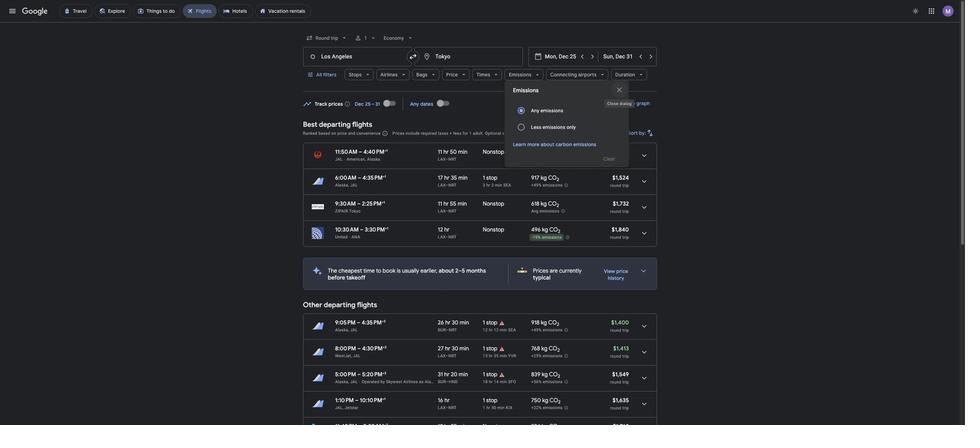 Task type: locate. For each thing, give the bounding box(es) containing it.
Arrival time: 2:25 PM on  Tuesday, December 26. text field
[[362, 200, 385, 207]]

$1,549
[[612, 371, 629, 378]]

50 left kix
[[492, 406, 496, 410]]

1:10 pm
[[335, 397, 354, 404]]

Departure time: 10:30 AM. text field
[[335, 226, 359, 233]]

hr inside 27 hr 30 min lax – nrt
[[445, 345, 451, 352]]

connecting airports
[[550, 72, 597, 78]]

nrt for 27 hr 30 min
[[449, 354, 457, 359]]

$1,840 round trip
[[610, 226, 629, 240]]

839 kg co 2
[[531, 371, 560, 379]]

departing up 9:05 pm
[[324, 301, 356, 309]]

nrt down total duration 16 hr. element
[[449, 406, 457, 410]]

3 round from the top
[[610, 209, 622, 214]]

55
[[450, 201, 457, 207]]

2 11 from the top
[[438, 201, 442, 207]]

price for price
[[446, 72, 458, 78]]

+25% emissions
[[531, 354, 563, 359]]

1 horizontal spatial and
[[519, 131, 526, 136]]

alaska, down 5:00 pm
[[335, 380, 349, 385]]

1 1 stop from the top
[[483, 320, 498, 326]]

2 vertical spatial 1 stop
[[483, 371, 498, 378]]

kg inside 768 kg co 2
[[542, 345, 548, 352]]

Departure text field
[[545, 47, 577, 66]]

6 lax from the top
[[438, 406, 446, 410]]

min inside 1 stop 1 hr 50 min kix
[[498, 406, 505, 410]]

min for 31 hr 20 min bur – hnd
[[459, 371, 468, 378]]

4:35 pm for 6:00 am
[[363, 175, 383, 182]]

2 alaska, jal from the top
[[335, 328, 358, 333]]

layover (1 of 1) is a 18 hr 14 min overnight layover at san francisco international airport in san francisco. element
[[483, 379, 528, 385]]

trip inside $1,840 round trip
[[623, 235, 629, 240]]

round inside "$1,400 round trip"
[[610, 328, 622, 333]]

min inside 11 hr 50 min lax – nrt
[[458, 149, 468, 156]]

1 +49% emissions from the top
[[531, 183, 563, 188]]

duration
[[615, 72, 635, 78]]

– inside 11 hr 55 min lax – nrt
[[446, 209, 449, 214]]

fees
[[453, 131, 462, 136], [536, 131, 544, 136]]

0 vertical spatial nonstop
[[483, 149, 505, 156]]

total duration 12 hr. element
[[438, 226, 483, 234]]

2 bur from the top
[[438, 380, 446, 385]]

1 vertical spatial sea
[[508, 328, 516, 333]]

lax down the 17
[[438, 183, 446, 188]]

none text field inside search field
[[414, 47, 523, 66]]

min right the 3
[[495, 183, 502, 188]]

1 stop flight. element
[[483, 175, 498, 183], [483, 320, 498, 327], [483, 345, 498, 353], [483, 371, 498, 379], [483, 397, 498, 405]]

nonstop for 12 hr
[[483, 226, 505, 233]]

3 nonstop from the top
[[483, 226, 505, 233]]

11
[[438, 149, 442, 156], [438, 201, 442, 207]]

None search field
[[303, 30, 657, 167]]

2 vertical spatial nonstop
[[483, 226, 505, 233]]

0 vertical spatial 4:35 pm
[[363, 175, 383, 182]]

 image down 5:00 pm – 5:20 pm + 2
[[359, 380, 360, 385]]

+49% emissions down 917 kg co 2
[[531, 183, 563, 188]]

Departure time: 9:30 AM. text field
[[335, 201, 356, 207]]

3 1 stop from the top
[[483, 371, 498, 378]]

4:35 pm inside 9:05 pm – 4:35 pm + 2
[[362, 320, 382, 326]]

bur inside "26 hr 30 min bur – nrt"
[[438, 328, 446, 333]]

8:00 pm
[[335, 345, 356, 352]]

+ for 10:30 am
[[385, 226, 387, 231]]

min inside "26 hr 30 min bur – nrt"
[[460, 320, 469, 326]]

1 stop up 13
[[483, 345, 498, 352]]

2 up -19% emissions
[[558, 229, 561, 235]]

main menu image
[[8, 7, 17, 15]]

750 kg co 2
[[531, 397, 561, 405]]

hr up 13 hr 35 min yvr
[[489, 328, 493, 333]]

alaska, jal for 6:00 am
[[335, 183, 358, 188]]

min right the 17
[[459, 175, 468, 182]]

round down $1,635 text field
[[610, 406, 622, 411]]

lax down 27
[[438, 354, 446, 359]]

nrt down "total duration 17 hr 35 min." element
[[449, 183, 457, 188]]

1 horizontal spatial 12
[[483, 328, 488, 333]]

usually
[[402, 268, 419, 275]]

30 right 27
[[452, 345, 458, 352]]

12 inside 12 hr lax – nrt
[[438, 226, 443, 233]]

passenger
[[567, 131, 588, 136]]

trip left "flight details. leaves los angeles international airport at 11:50 am on monday, december 25 and arrives at narita international airport at 4:40 pm on tuesday, december 26." icon
[[623, 157, 629, 162]]

 image for 10:30 am
[[349, 235, 350, 240]]

and down best departing flights
[[348, 131, 355, 136]]

layover (1 of 1) is a 12 hr 12 min overnight layover at seattle-tacoma international airport in seattle. element
[[483, 327, 528, 333]]

1 vertical spatial +49% emissions
[[531, 328, 563, 333]]

1 vertical spatial departing
[[324, 301, 356, 309]]

round down the $1,413 text box
[[610, 354, 622, 359]]

26 hr 30 min bur – nrt
[[438, 320, 469, 333]]

7 round from the top
[[610, 380, 622, 385]]

4 1 stop flight. element from the top
[[483, 371, 498, 379]]

sea right the 3
[[504, 183, 511, 188]]

2 inside 496 kg co 2
[[558, 229, 561, 235]]

+49% for 918
[[531, 328, 542, 333]]

sea up yvr
[[508, 328, 516, 333]]

price left graph
[[624, 100, 636, 107]]

2 right 918
[[557, 322, 560, 328]]

0 vertical spatial  image
[[349, 235, 350, 240]]

ranked based on price and convenience
[[303, 131, 381, 136]]

trip inside $1,413 round trip
[[623, 354, 629, 359]]

+ inside the 8:00 pm – 4:30 pm + 2
[[383, 345, 385, 350]]

round for $1,635
[[610, 406, 622, 411]]

book
[[383, 268, 396, 275]]

min for 26 hr 30 min bur – nrt
[[460, 320, 469, 326]]

+ for 5:00 pm
[[383, 371, 385, 376]]

50 inside 11 hr 50 min lax – nrt
[[450, 149, 457, 156]]

0 vertical spatial price
[[446, 72, 458, 78]]

4 stop from the top
[[486, 371, 498, 378]]

price inside popup button
[[446, 72, 458, 78]]

bag
[[527, 131, 535, 136]]

4:35 pm down american, alaska
[[363, 175, 383, 182]]

any dates
[[410, 101, 433, 107]]

price inside view price history
[[617, 268, 628, 275]]

30 right 26
[[452, 320, 459, 326]]

emissions up less emissions only on the right of the page
[[541, 108, 563, 113]]

0 vertical spatial prices
[[393, 131, 405, 136]]

–
[[359, 149, 362, 156], [446, 157, 449, 162], [358, 175, 361, 182], [446, 183, 449, 188], [357, 201, 361, 207], [446, 209, 449, 214], [360, 226, 364, 233], [446, 235, 449, 240], [459, 268, 462, 275], [357, 320, 360, 326], [446, 328, 449, 333], [358, 345, 361, 352], [446, 354, 449, 359], [358, 371, 361, 378], [446, 380, 449, 385], [355, 397, 359, 404], [446, 406, 449, 410]]

1549 US dollars text field
[[612, 371, 629, 378]]

fees left for
[[453, 131, 462, 136]]

+49% emissions
[[531, 183, 563, 188], [531, 328, 563, 333]]

1 stop for 31 hr 20 min
[[483, 371, 498, 378]]

30 inside 27 hr 30 min lax – nrt
[[452, 345, 458, 352]]

price inside button
[[624, 100, 636, 107]]

+ inside 6:00 am – 4:35 pm + 1
[[383, 174, 385, 179]]

round inside $1,549 round trip
[[610, 380, 622, 385]]

min for 18 hr 14 min sfo
[[500, 380, 507, 385]]

trip for $1,413
[[623, 354, 629, 359]]

2 right the 3
[[492, 183, 494, 188]]

any up less
[[531, 108, 540, 113]]

round up $1,524
[[610, 157, 622, 162]]

0 horizontal spatial prices
[[393, 131, 405, 136]]

1 horizontal spatial price
[[624, 100, 636, 107]]

0 horizontal spatial 35
[[451, 175, 457, 182]]

kg up -19% emissions
[[542, 226, 548, 233]]

nrt for 26 hr 30 min
[[449, 328, 457, 333]]

$1,732
[[613, 201, 629, 207]]

kg inside 496 kg co 2
[[542, 226, 548, 233]]

leaves los angeles international airport at 11:50 am on monday, december 25 and arrives at narita international airport at 4:40 pm on tuesday, december 26. element
[[335, 148, 388, 156]]

prices for prices include required taxes + fees for 1 adult. optional charges and bag fees may apply. passenger assistance
[[393, 131, 405, 136]]

departing
[[319, 120, 351, 129], [324, 301, 356, 309]]

2 trip from the top
[[623, 183, 629, 188]]

0 vertical spatial 1 stop
[[483, 320, 498, 326]]

flights up 9:05 pm – 4:35 pm + 2
[[357, 301, 377, 309]]

kg inside 917 kg co 2
[[541, 175, 547, 182]]

+ inside 1:10 pm – 10:10 pm + 1
[[382, 397, 384, 401]]

12 hr 12 min sea
[[483, 328, 516, 333]]

Arrival time: 4:35 PM on  Tuesday, December 26. text field
[[363, 174, 386, 182]]

co inside 618 kg co 2
[[548, 201, 557, 207]]

None field
[[303, 32, 351, 44], [381, 32, 417, 44], [303, 32, 351, 44], [381, 32, 417, 44]]

westjet, jal
[[335, 354, 361, 359]]

airlines inside popup button
[[381, 72, 398, 78]]

trip inside "$1,400 round trip"
[[623, 328, 629, 333]]

1635 US dollars text field
[[613, 397, 629, 404]]

kg for 496
[[542, 226, 548, 233]]

airlines left as
[[403, 380, 418, 385]]

2 stop from the top
[[486, 320, 498, 326]]

1 vertical spatial 35
[[494, 354, 499, 359]]

1 horizontal spatial 50
[[492, 406, 496, 410]]

0 horizontal spatial  image
[[349, 235, 350, 240]]

Arrival time: 3:30 PM on  Tuesday, December 26. text field
[[365, 226, 388, 233]]

0 vertical spatial emissions
[[509, 72, 532, 78]]

2 inside 618 kg co 2
[[557, 203, 559, 209]]

include
[[406, 131, 420, 136]]

2 up avg emissions
[[557, 203, 559, 209]]

hr right 13
[[489, 354, 493, 359]]

hr for 11 hr 50 min lax – nrt
[[444, 149, 449, 156]]

nrt inside '16 hr lax – nrt'
[[449, 406, 457, 410]]

hr right the 17
[[444, 175, 450, 182]]

flight details. leaves los angeles international airport at 10:30 am on monday, december 25 and arrives at narita international airport at 3:30 pm on tuesday, december 26. image
[[636, 225, 653, 242]]

9:05 pm – 4:35 pm + 2
[[335, 319, 386, 326]]

kg inside 750 kg co 2
[[542, 397, 549, 404]]

flight details. leaves los angeles international airport at 9:30 am on monday, december 25 and arrives at narita international airport at 2:25 pm on tuesday, december 26. image
[[636, 199, 653, 216]]

0 horizontal spatial about
[[439, 268, 454, 275]]

any left dates
[[410, 101, 419, 107]]

kg right 918
[[541, 320, 547, 326]]

2 inside 768 kg co 2
[[558, 348, 560, 353]]

min right 14
[[500, 380, 507, 385]]

4:35 pm inside 6:00 am – 4:35 pm + 1
[[363, 175, 383, 182]]

1 lax from the top
[[438, 157, 446, 162]]

skywest
[[439, 380, 456, 385]]

emissions down 750 kg co 2
[[543, 406, 563, 411]]

35 for 13
[[494, 354, 499, 359]]

1 stop up the '12 hr 12 min sea'
[[483, 320, 498, 326]]

kg up +22% emissions
[[542, 397, 549, 404]]

trip down the '1524 us dollars' text box
[[623, 183, 629, 188]]

co inside 750 kg co 2
[[550, 397, 558, 404]]

round inside $1,732 round trip
[[610, 209, 622, 214]]

round down $1,400
[[610, 328, 622, 333]]

1 vertical spatial alaska, jal
[[335, 328, 358, 333]]

18
[[483, 380, 488, 385]]

0 vertical spatial sea
[[504, 183, 511, 188]]

round inside the $1,635 round trip
[[610, 406, 622, 411]]

hr inside 11 hr 55 min lax – nrt
[[444, 201, 449, 207]]

0 vertical spatial bur
[[438, 328, 446, 333]]

sort
[[628, 130, 638, 136]]

2:25 pm
[[362, 201, 382, 207]]

kg for 918
[[541, 320, 547, 326]]

total duration 11 hr 55 min. element
[[438, 201, 483, 209]]

flight details. leaves hollywood burbank airport at 5:00 pm on monday, december 25 and arrives at haneda airport at 5:20 pm on wednesday, december 27. image
[[636, 370, 653, 387]]

kg right 917
[[541, 175, 547, 182]]

2 right 917
[[557, 177, 559, 183]]

jal down 9:05 pm – 4:35 pm + 2
[[350, 328, 358, 333]]

2 up +25% emissions
[[558, 348, 560, 353]]

lax down total duration 12 hr. element
[[438, 235, 446, 240]]

nrt inside 17 hr 35 min lax – nrt
[[449, 183, 457, 188]]

kg inside the 839 kg co 2
[[542, 371, 548, 378]]

round for $1,400
[[610, 328, 622, 333]]

1 inside 10:30 am – 3:30 pm + 1
[[387, 226, 388, 231]]

american, alaska
[[347, 157, 380, 162]]

co down learn more about carbon emissions
[[549, 149, 558, 156]]

main content
[[303, 95, 657, 425]]

kg up avg emissions
[[541, 201, 547, 207]]

0 vertical spatial alaska, jal
[[335, 183, 358, 188]]

1 vertical spatial 4:35 pm
[[362, 320, 382, 326]]

prices for prices are currently typical
[[533, 268, 549, 275]]

sea
[[504, 183, 511, 188], [508, 328, 516, 333]]

759
[[531, 149, 540, 156]]

leaves los angeles international airport at 6:00 am on monday, december 25 and arrives at narita international airport at 4:35 pm on tuesday, december 26. element
[[335, 174, 386, 182]]

alaska, jal
[[335, 183, 358, 188], [335, 328, 358, 333], [335, 380, 358, 385]]

round inside $1,413 round trip
[[610, 354, 622, 359]]

alaska, jal down the 6:00 am
[[335, 183, 358, 188]]

1 vertical spatial nonstop
[[483, 201, 505, 207]]

alaska down 4:40 pm
[[367, 157, 380, 162]]

10:10 pm
[[360, 397, 382, 404]]

trip for $1,400
[[623, 328, 629, 333]]

hr
[[444, 149, 449, 156], [444, 175, 450, 182], [487, 183, 490, 188], [444, 201, 449, 207], [445, 226, 450, 233], [445, 320, 451, 326], [489, 328, 493, 333], [445, 345, 451, 352], [489, 354, 493, 359], [444, 371, 450, 378], [489, 380, 493, 385], [445, 397, 450, 404], [487, 406, 490, 410]]

$1,635
[[613, 397, 629, 404]]

nrt
[[449, 157, 457, 162], [449, 183, 457, 188], [449, 209, 457, 214], [449, 235, 457, 240], [449, 328, 457, 333], [449, 354, 457, 359], [449, 406, 457, 410]]

co for 768 kg co 2
[[549, 345, 558, 352]]

hr for 16 hr lax – nrt
[[445, 397, 450, 404]]

bur
[[438, 328, 446, 333], [438, 380, 446, 385]]

1 stop flight. element up the 3
[[483, 175, 498, 183]]

Departure time: 11:40 PM. text field
[[335, 423, 357, 425]]

918
[[531, 320, 540, 326]]

min right 26
[[460, 320, 469, 326]]

11 left 55
[[438, 201, 442, 207]]

learn more about tracked prices image
[[345, 101, 351, 107]]

3 1 stop flight. element from the top
[[483, 345, 498, 353]]

total duration 27 hr 30 min. element
[[438, 345, 483, 353]]

leaves los angeles international airport at 8:00 pm on monday, december 25 and arrives at narita international airport at 4:30 pm on wednesday, december 27. element
[[335, 345, 387, 352]]

+49% emissions down 918 kg co 2
[[531, 328, 563, 333]]

35 right 13
[[494, 354, 499, 359]]

1 11 from the top
[[438, 149, 442, 156]]

11 for 11 hr 55 min
[[438, 201, 442, 207]]

2 vertical spatial alaska,
[[335, 380, 349, 385]]

1 vertical spatial flights
[[357, 301, 377, 309]]

hr for 13 hr 35 min yvr
[[489, 354, 493, 359]]

1 stop
[[483, 320, 498, 326], [483, 345, 498, 352], [483, 371, 498, 378]]

0 horizontal spatial price
[[337, 131, 347, 136]]

11 inside 11 hr 55 min lax – nrt
[[438, 201, 442, 207]]

takeoff
[[347, 275, 366, 281]]

trip inside $1,549 round trip
[[623, 380, 629, 385]]

lax inside 17 hr 35 min lax – nrt
[[438, 183, 446, 188]]

total duration 12 hr 25 min. element
[[438, 423, 483, 425]]

0 vertical spatial departing
[[319, 120, 351, 129]]

alaska, down 9:05 pm
[[335, 328, 349, 333]]

1 alaska, from the top
[[335, 183, 349, 188]]

alaska
[[367, 157, 380, 162], [425, 380, 438, 385]]

0 vertical spatial alaska,
[[335, 183, 349, 188]]

1 vertical spatial bur
[[438, 380, 446, 385]]

ana
[[352, 235, 360, 240]]

learn more about carbon emissions
[[513, 141, 597, 148]]

flights for other departing flights
[[357, 301, 377, 309]]

min down for
[[458, 149, 468, 156]]

5 stop from the top
[[486, 397, 498, 404]]

jal for 6:00 am
[[350, 183, 358, 188]]

hr inside 17 hr 35 min lax – nrt
[[444, 175, 450, 182]]

to
[[376, 268, 381, 275]]

bur down 26
[[438, 328, 446, 333]]

round for $1,413
[[610, 354, 622, 359]]

any
[[410, 101, 419, 107], [531, 108, 540, 113]]

trip down 1549 us dollars text box on the right
[[623, 380, 629, 385]]

total duration 17 hr 35 min. element
[[438, 175, 483, 183]]

None text field
[[303, 47, 412, 66]]

jal for 9:05 pm
[[350, 328, 358, 333]]

11 for 11 hr 50 min
[[438, 149, 442, 156]]

round inside $1,840 round trip
[[610, 235, 622, 240]]

co for 618 kg co 2
[[548, 201, 557, 207]]

stop
[[486, 175, 498, 182], [486, 320, 498, 326], [486, 345, 498, 352], [486, 371, 498, 378], [486, 397, 498, 404]]

0 horizontal spatial and
[[348, 131, 355, 136]]

jal down 11:50 am
[[335, 157, 343, 162]]

4 trip from the top
[[623, 235, 629, 240]]

hr for 11 hr 55 min lax – nrt
[[444, 201, 449, 207]]

kg up +36% emissions
[[542, 371, 548, 378]]

11 down taxes
[[438, 149, 442, 156]]

total duration 11 hr 50 min. element
[[438, 149, 483, 157]]

nrt inside 11 hr 55 min lax – nrt
[[449, 209, 457, 214]]

1 +49% from the top
[[531, 183, 542, 188]]

departing for best
[[319, 120, 351, 129]]

emissions
[[541, 108, 563, 113], [543, 124, 566, 130], [574, 141, 597, 148], [543, 183, 563, 188], [540, 209, 560, 214], [542, 235, 562, 240], [543, 328, 563, 333], [543, 354, 563, 359], [543, 380, 563, 385], [543, 406, 563, 411]]

lax inside 11 hr 55 min lax – nrt
[[438, 209, 446, 214]]

1732 US dollars text field
[[613, 201, 629, 207]]

lax inside 27 hr 30 min lax – nrt
[[438, 354, 446, 359]]

0 vertical spatial +49% emissions
[[531, 183, 563, 188]]

Return text field
[[604, 47, 635, 66]]

lax for 11 hr 55 min
[[438, 209, 446, 214]]

2 alaska, from the top
[[335, 328, 349, 333]]

2 lax from the top
[[438, 183, 446, 188]]

4:35 pm up arrival time: 4:30 pm on  wednesday, december 27. text field
[[362, 320, 382, 326]]

swap origin and destination. image
[[409, 53, 417, 61]]

1 horizontal spatial prices
[[533, 268, 549, 275]]

the cheapest time to book is usually earlier, about 2 – 5 months before takeoff
[[328, 268, 486, 281]]

0 horizontal spatial price
[[446, 72, 458, 78]]

co inside 768 kg co 2
[[549, 345, 558, 352]]

 image
[[349, 235, 350, 240], [359, 380, 360, 385]]

alaska, for 6:00 am
[[335, 183, 349, 188]]

bag fees button
[[527, 131, 544, 136]]

kg for 618
[[541, 201, 547, 207]]

+ inside 9:05 pm – 4:35 pm + 2
[[382, 319, 384, 324]]

12 down total duration 26 hr 30 min. 'element'
[[483, 328, 488, 333]]

50 inside 1 stop 1 hr 50 min kix
[[492, 406, 496, 410]]

– inside 9:05 pm – 4:35 pm + 2
[[357, 320, 360, 326]]

emissions down emissions popup button
[[513, 87, 539, 94]]

kg for 917
[[541, 175, 547, 182]]

jal
[[335, 157, 343, 162], [350, 183, 358, 188], [350, 328, 358, 333], [353, 354, 361, 359], [350, 380, 358, 385]]

1 stop flight. element down 18
[[483, 397, 498, 405]]

0 vertical spatial 50
[[450, 149, 457, 156]]

min for 27 hr 30 min lax – nrt
[[460, 345, 469, 352]]

prices
[[393, 131, 405, 136], [533, 268, 549, 275]]

2 +49% from the top
[[531, 328, 542, 333]]

1 horizontal spatial airlines
[[403, 380, 418, 385]]

min left yvr
[[500, 354, 507, 359]]

+ for 6:00 am
[[383, 174, 385, 179]]

charges
[[503, 131, 518, 136]]

hr for 31 hr 20 min bur – hnd
[[444, 371, 450, 378]]

1 vertical spatial price
[[624, 100, 636, 107]]

2 1 stop flight. element from the top
[[483, 320, 498, 327]]

hr down taxes
[[444, 149, 449, 156]]

3 nonstop flight. element from the top
[[483, 226, 505, 234]]

airlines right stops 'popup button' in the left of the page
[[381, 72, 398, 78]]

round for $1,840
[[610, 235, 622, 240]]

+ for 1:10 pm
[[382, 397, 384, 401]]

0 horizontal spatial airlines
[[381, 72, 398, 78]]

1 vertical spatial 50
[[492, 406, 496, 410]]

min inside 17 hr 35 min lax – nrt
[[459, 175, 468, 182]]

2 nonstop from the top
[[483, 201, 505, 207]]

nrt inside 11 hr 50 min lax – nrt
[[449, 157, 457, 162]]

lax for 17 hr 35 min
[[438, 183, 446, 188]]

airlines
[[381, 72, 398, 78], [403, 380, 418, 385]]

8 trip from the top
[[623, 406, 629, 411]]

min for 17 hr 35 min lax – nrt
[[459, 175, 468, 182]]

co for 839 kg co 2
[[549, 371, 558, 378]]

flight details. leaves hollywood burbank airport at 9:05 pm on monday, december 25 and arrives at narita international airport at 4:35 pm on wednesday, december 27. image
[[636, 318, 653, 335]]

0 horizontal spatial fees
[[453, 131, 462, 136]]

+49%
[[531, 183, 542, 188], [531, 328, 542, 333]]

stop up the layover (1 of 1) is a 3 hr 2 min layover at seattle-tacoma international airport in seattle. element
[[486, 175, 498, 182]]

1 bur from the top
[[438, 328, 446, 333]]

1 vertical spatial prices
[[533, 268, 549, 275]]

lax for 27 hr 30 min
[[438, 354, 446, 359]]

prices left are on the bottom right of page
[[533, 268, 549, 275]]

7 trip from the top
[[623, 380, 629, 385]]

3
[[483, 183, 485, 188]]

1 vertical spatial airlines
[[403, 380, 418, 385]]

$1,732 round trip
[[610, 201, 629, 214]]

1 vertical spatial any
[[531, 108, 540, 113]]

flights
[[352, 120, 372, 129], [357, 301, 377, 309]]

hr inside 1 stop 1 hr 50 min kix
[[487, 406, 490, 410]]

track prices
[[315, 101, 343, 107]]

3 lax from the top
[[438, 209, 446, 214]]

1 nonstop from the top
[[483, 149, 505, 156]]

co inside 496 kg co 2
[[550, 226, 558, 233]]

co for 917 kg co 2
[[548, 175, 557, 182]]

lax for 11 hr 50 min
[[438, 157, 446, 162]]

30 for 27
[[452, 345, 458, 352]]

departing for other
[[324, 301, 356, 309]]

Departure time: 1:10 PM. text field
[[335, 397, 354, 404]]

learn more about carbon emissions link
[[513, 141, 597, 148]]

1 horizontal spatial 35
[[494, 354, 499, 359]]

1 horizontal spatial fees
[[536, 131, 544, 136]]

12 for 12 hr 12 min sea
[[483, 328, 488, 333]]

1 button
[[352, 30, 380, 46]]

kg for 839
[[542, 371, 548, 378]]

11 inside 11 hr 50 min lax – nrt
[[438, 149, 442, 156]]

1 vertical spatial 11
[[438, 201, 442, 207]]

0 vertical spatial 35
[[451, 175, 457, 182]]

alaska, jal for 9:05 pm
[[335, 328, 358, 333]]

about left "5"
[[439, 268, 454, 275]]

min left kix
[[498, 406, 505, 410]]

6 round from the top
[[610, 354, 622, 359]]

trip inside the $1,635 round trip
[[623, 406, 629, 411]]

1 vertical spatial alaska,
[[335, 328, 349, 333]]

1 and from the left
[[348, 131, 355, 136]]

1 horizontal spatial alaska
[[425, 380, 438, 385]]

trip inside $1,732 round trip
[[623, 209, 629, 214]]

trip for $1,549
[[623, 380, 629, 385]]

stop up the '12 hr 12 min sea'
[[486, 320, 498, 326]]

1400 US dollars text field
[[611, 320, 629, 326]]

2 round from the top
[[610, 183, 622, 188]]

skywest
[[386, 380, 402, 385]]

round trip
[[610, 157, 629, 162]]

emissions down the 839 kg co 2
[[543, 380, 563, 385]]

11 hr 50 min lax – nrt
[[438, 149, 468, 162]]

leaves hollywood burbank airport at 9:05 pm on monday, december 25 and arrives at narita international airport at 4:35 pm on wednesday, december 27. element
[[335, 319, 386, 326]]

1 horizontal spatial about
[[541, 141, 555, 148]]

nonstop for 11 hr 50 min
[[483, 149, 505, 156]]

layover (1 of 1) is a 13 hr 35 min overnight layover at vancouver international airport in vancouver. element
[[483, 353, 528, 359]]

learn more about ranking image
[[382, 130, 388, 137]]

0 vertical spatial 30
[[452, 320, 459, 326]]

round down the '1524 us dollars' text box
[[610, 183, 622, 188]]

hr for 12 hr lax – nrt
[[445, 226, 450, 233]]

layover (1 of 1) is a 3 hr 2 min layover at seattle-tacoma international airport in seattle. element
[[483, 183, 528, 188]]

min inside 31 hr 20 min bur – hnd
[[459, 371, 468, 378]]

496 kg co 2
[[531, 226, 561, 235]]

0 horizontal spatial alaska
[[367, 157, 380, 162]]

1 vertical spatial about
[[439, 268, 454, 275]]

kg inside 618 kg co 2
[[541, 201, 547, 207]]

2 inside the 839 kg co 2
[[558, 374, 560, 379]]

0 vertical spatial any
[[410, 101, 419, 107]]

flight details. leaves los angeles international airport at 6:00 am on monday, december 25 and arrives at narita international airport at 4:35 pm on tuesday, december 26. image
[[636, 173, 653, 190]]

1 stop from the top
[[486, 175, 498, 182]]

by:
[[639, 130, 646, 136]]

1 horizontal spatial any
[[531, 108, 540, 113]]

1 vertical spatial price
[[617, 268, 628, 275]]

+49% down 917
[[531, 183, 542, 188]]

round down $1,732
[[610, 209, 622, 214]]

Departure time: 6:00 AM. text field
[[335, 175, 357, 182]]

5 lax from the top
[[438, 354, 446, 359]]

5 round from the top
[[610, 328, 622, 333]]

1 alaska, jal from the top
[[335, 183, 358, 188]]

alaska, jal down 9:05 pm
[[335, 328, 358, 333]]

2 nonstop flight. element from the top
[[483, 201, 505, 209]]

trip down the $1,840 text box
[[623, 235, 629, 240]]

0 vertical spatial about
[[541, 141, 555, 148]]

leaves los angeles international airport at 9:30 am on monday, december 25 and arrives at narita international airport at 2:25 pm on tuesday, december 26. element
[[335, 200, 385, 207]]

about up 759 kg co
[[541, 141, 555, 148]]

2 inside the 8:00 pm – 4:30 pm + 2
[[385, 345, 387, 350]]

any for any emissions
[[531, 108, 540, 113]]

emissions right times popup button on the top
[[509, 72, 532, 78]]

31 hr 20 min bur – hnd
[[438, 371, 468, 385]]

4 lax from the top
[[438, 235, 446, 240]]

4 round from the top
[[610, 235, 622, 240]]

0 horizontal spatial any
[[410, 101, 419, 107]]

hr right 31
[[444, 371, 450, 378]]

0 vertical spatial airlines
[[381, 72, 398, 78]]

6 trip from the top
[[623, 354, 629, 359]]

co inside 917 kg co 2
[[548, 175, 557, 182]]

8 round from the top
[[610, 406, 622, 411]]

avg
[[531, 209, 539, 214]]

1524 US dollars text field
[[613, 175, 629, 182]]

any inside find the best price region
[[410, 101, 419, 107]]

1 vertical spatial  image
[[359, 380, 360, 385]]

0 horizontal spatial 50
[[450, 149, 457, 156]]

2 +49% emissions from the top
[[531, 328, 563, 333]]

1 fees from the left
[[453, 131, 462, 136]]

nrt for 11 hr 55 min
[[449, 209, 457, 214]]

nonstop flight. element
[[483, 149, 505, 157], [483, 201, 505, 209], [483, 226, 505, 234], [483, 423, 505, 425]]

5 trip from the top
[[623, 328, 629, 333]]

2 vertical spatial alaska, jal
[[335, 380, 358, 385]]

3 trip from the top
[[623, 209, 629, 214]]

$1,400 round trip
[[610, 320, 629, 333]]

3 stop from the top
[[486, 345, 498, 352]]

1 nonstop flight. element from the top
[[483, 149, 505, 157]]

2 fees from the left
[[536, 131, 544, 136]]

None text field
[[414, 47, 523, 66]]

0 horizontal spatial 12
[[438, 226, 443, 233]]

none search field containing emissions
[[303, 30, 657, 167]]

lax down total duration 11 hr 55 min. element
[[438, 209, 446, 214]]

+
[[450, 131, 452, 136], [384, 148, 386, 153], [383, 174, 385, 179], [382, 200, 384, 205], [385, 226, 387, 231], [382, 319, 384, 324], [383, 345, 385, 350], [383, 371, 385, 376], [382, 397, 384, 401]]

1 horizontal spatial  image
[[359, 380, 360, 385]]

5
[[462, 268, 465, 275]]

1 horizontal spatial price
[[617, 268, 628, 275]]

nrt inside "26 hr 30 min bur – nrt"
[[449, 328, 457, 333]]

flight details. leaves los angeles international airport at 8:00 pm on monday, december 25 and arrives at narita international airport at 4:30 pm on wednesday, december 27. image
[[636, 344, 653, 361]]

united
[[335, 235, 348, 240]]

Arrival time: 4:30 PM on  Wednesday, December 27. text field
[[362, 345, 387, 352]]

2 up +22% emissions
[[558, 399, 561, 405]]

nrt down total duration 27 hr 30 min. element
[[449, 354, 457, 359]]

1 vertical spatial 1 stop
[[483, 345, 498, 352]]

0 vertical spatial 11
[[438, 149, 442, 156]]

30 for 26
[[452, 320, 459, 326]]

min up layover (1 of 1) is a 13 hr 35 min overnight layover at vancouver international airport in vancouver. element
[[500, 328, 507, 333]]

Arrival time: 4:35 PM on  Wednesday, December 27. text field
[[362, 319, 386, 326]]

co up +25% emissions
[[549, 345, 558, 352]]

hr right 27
[[445, 345, 451, 352]]

kg right 759
[[542, 149, 548, 156]]

0 vertical spatial price
[[337, 131, 347, 136]]

min inside 27 hr 30 min lax – nrt
[[460, 345, 469, 352]]

1 stop flight. element up 18
[[483, 371, 498, 379]]

airlines button
[[376, 66, 410, 83]]

co inside the 839 kg co 2
[[549, 371, 558, 378]]

avg emissions
[[531, 209, 560, 214]]

hr left kix
[[487, 406, 490, 410]]

hr inside 11 hr 50 min lax – nrt
[[444, 149, 449, 156]]

0 vertical spatial flights
[[352, 120, 372, 129]]

25 – 31
[[365, 101, 380, 107]]

trip down $1,400
[[623, 328, 629, 333]]

close dialog image
[[616, 86, 624, 94]]

close dialog
[[607, 101, 632, 106]]

2 1 stop from the top
[[483, 345, 498, 352]]

layover (1 of 1) is a 1 hr 50 min layover at kansai international airport in osaka. element
[[483, 405, 528, 411]]

history
[[608, 275, 624, 281]]

1 vertical spatial 30
[[452, 345, 458, 352]]

1 vertical spatial +49%
[[531, 328, 542, 333]]

+ inside 10:30 am – 3:30 pm + 1
[[385, 226, 387, 231]]

trip for $1,524
[[623, 183, 629, 188]]

nrt inside 27 hr 30 min lax – nrt
[[449, 354, 457, 359]]

0 vertical spatial +49%
[[531, 183, 542, 188]]

2 inside 5:00 pm – 5:20 pm + 2
[[385, 371, 387, 376]]

1 stop flight. element up 13
[[483, 345, 498, 353]]

35 inside 17 hr 35 min lax – nrt
[[451, 175, 457, 182]]

co up avg emissions
[[548, 201, 557, 207]]

1 1 stop flight. element from the top
[[483, 175, 498, 183]]



Task type: vqa. For each thing, say whether or not it's contained in the screenshot.
$1,524
yes



Task type: describe. For each thing, give the bounding box(es) containing it.
sort by:
[[628, 130, 646, 136]]

airlines inside main content
[[403, 380, 418, 385]]

min for 13 hr 35 min yvr
[[500, 354, 507, 359]]

dec
[[355, 101, 364, 107]]

hr for 26 hr 30 min bur – nrt
[[445, 320, 451, 326]]

3:30 pm
[[365, 226, 385, 233]]

1 inside 6:00 am – 4:35 pm + 1
[[385, 174, 386, 179]]

2 inside 9:05 pm – 4:35 pm + 2
[[384, 319, 386, 324]]

sea inside 1 stop 3 hr 2 min sea
[[504, 183, 511, 188]]

emissions down 918 kg co 2
[[543, 328, 563, 333]]

nonstop flight. element for 12 hr
[[483, 226, 505, 234]]

nonstop flight. element for 11 hr 55 min
[[483, 201, 505, 209]]

+ for 8:00 pm
[[383, 345, 385, 350]]

connecting airports button
[[546, 66, 609, 83]]

10:30 am – 3:30 pm + 1
[[335, 226, 388, 233]]

618
[[531, 201, 540, 207]]

cheapest
[[339, 268, 362, 275]]

6:00 am
[[335, 175, 357, 182]]

bur for 26
[[438, 328, 446, 333]]

5:20 pm
[[362, 371, 383, 378]]

496
[[531, 226, 541, 233]]

2 inside 1 stop 3 hr 2 min sea
[[492, 183, 494, 188]]

earlier,
[[421, 268, 438, 275]]

stops button
[[345, 66, 374, 83]]

best
[[303, 120, 317, 129]]

flight details. leaves los angeles international airport at 11:50 am on monday, december 25 and arrives at narita international airport at 4:40 pm on tuesday, december 26. image
[[636, 147, 653, 164]]

jal down 5:00 pm – 5:20 pm + 2
[[350, 380, 358, 385]]

times
[[477, 72, 490, 78]]

hr for 17 hr 35 min lax – nrt
[[444, 175, 450, 182]]

nonstop for 11 hr 55 min
[[483, 201, 505, 207]]

$1,413
[[614, 345, 629, 352]]

$1,524
[[613, 175, 629, 182]]

– inside 'the cheapest time to book is usually earlier, about 2 – 5 months before takeoff'
[[459, 268, 462, 275]]

hr for 18 hr 14 min sfo
[[489, 380, 493, 385]]

2 horizontal spatial 12
[[494, 328, 499, 333]]

tokyo
[[349, 209, 361, 214]]

operated by skywest airlines as alaska skywest
[[362, 380, 456, 385]]

hr for 12 hr 12 min sea
[[489, 328, 493, 333]]

– inside 31 hr 20 min bur – hnd
[[446, 380, 449, 385]]

flights for best departing flights
[[352, 120, 372, 129]]

min inside 1 stop 3 hr 2 min sea
[[495, 183, 502, 188]]

emissions inside popup button
[[509, 72, 532, 78]]

2 inside 917 kg co 2
[[557, 177, 559, 183]]

12 for 12 hr lax – nrt
[[438, 226, 443, 233]]

all filters
[[316, 72, 337, 78]]

1 stop for 27 hr 30 min
[[483, 345, 498, 352]]

stop for 26 hr 30 min
[[486, 320, 498, 326]]

– inside 10:30 am – 3:30 pm + 1
[[360, 226, 364, 233]]

Arrival time: 5:05 AM on  Wednesday, December 27. text field
[[363, 423, 388, 425]]

total duration 16 hr. element
[[438, 397, 483, 405]]

co for 918 kg co 2
[[548, 320, 557, 326]]

2 and from the left
[[519, 131, 526, 136]]

hr inside 1 stop 3 hr 2 min sea
[[487, 183, 490, 188]]

lax inside '16 hr lax – nrt'
[[438, 406, 446, 410]]

stop for 31 hr 20 min
[[486, 371, 498, 378]]

round for $1,732
[[610, 209, 622, 214]]

about inside 'the cheapest time to book is usually earlier, about 2 – 5 months before takeoff'
[[439, 268, 454, 275]]

jal for 8:00 pm
[[353, 354, 361, 359]]

+ for 11:50 am
[[384, 148, 386, 153]]

1 inside 1 stop 3 hr 2 min sea
[[483, 175, 485, 182]]

leaves hollywood burbank airport at 5:00 pm on monday, december 25 and arrives at haneda airport at 5:20 pm on wednesday, december 27. element
[[335, 371, 387, 378]]

0 vertical spatial alaska
[[367, 157, 380, 162]]

stop inside 1 stop 1 hr 50 min kix
[[486, 397, 498, 404]]

Departure time: 8:00 PM. text field
[[335, 345, 356, 352]]

duration button
[[611, 66, 647, 83]]

leaves los angeles international airport at 10:30 am on monday, december 25 and arrives at narita international airport at 3:30 pm on tuesday, december 26. element
[[335, 226, 388, 233]]

bur for 31
[[438, 380, 446, 385]]

Arrival time: 4:40 PM on  Tuesday, December 26. text field
[[364, 148, 388, 156]]

20
[[451, 371, 458, 378]]

best departing flights
[[303, 120, 372, 129]]

zipair tokyo
[[335, 209, 361, 214]]

5:00 pm
[[335, 371, 356, 378]]

1 vertical spatial alaska
[[425, 380, 438, 385]]

1 inside 1:10 pm – 10:10 pm + 1
[[384, 397, 386, 401]]

18 hr 14 min sfo
[[483, 380, 516, 385]]

+ for 9:30 am
[[382, 200, 384, 205]]

min for 11 hr 55 min lax – nrt
[[458, 201, 467, 207]]

lax inside 12 hr lax – nrt
[[438, 235, 446, 240]]

prices are currently typical
[[533, 268, 582, 281]]

+22%
[[531, 406, 542, 411]]

stop for 27 hr 30 min
[[486, 345, 498, 352]]

min for 12 hr 12 min sea
[[500, 328, 507, 333]]

– inside 27 hr 30 min lax – nrt
[[446, 354, 449, 359]]

operated
[[362, 380, 380, 385]]

emissions down 768 kg co 2
[[543, 354, 563, 359]]

$1,840
[[612, 226, 629, 233]]

2 inside 750 kg co 2
[[558, 399, 561, 405]]

emissions down 496 kg co 2
[[542, 235, 562, 240]]

2 inside 918 kg co 2
[[557, 322, 560, 328]]

trip for $1,732
[[623, 209, 629, 214]]

connecting
[[550, 72, 577, 78]]

4 nonstop flight. element from the top
[[483, 423, 505, 425]]

less
[[531, 124, 542, 130]]

nonstop flight. element for 11 hr 50 min
[[483, 149, 505, 157]]

emissions button
[[505, 66, 543, 83]]

min for 11 hr 50 min lax – nrt
[[458, 149, 468, 156]]

as
[[419, 380, 424, 385]]

emissions down 618 kg co 2
[[540, 209, 560, 214]]

based
[[319, 131, 330, 136]]

– inside the 11:50 am – 4:40 pm + 1
[[359, 149, 362, 156]]

10:30 am
[[335, 226, 359, 233]]

jetstar
[[345, 406, 359, 410]]

+49% emissions for 917
[[531, 183, 563, 188]]

trip for $1,840
[[623, 235, 629, 240]]

emissions down 917 kg co 2
[[543, 183, 563, 188]]

11 hr 55 min lax – nrt
[[438, 201, 467, 214]]

– inside 6:00 am – 4:35 pm + 1
[[358, 175, 361, 182]]

hr for 27 hr 30 min lax – nrt
[[445, 345, 451, 352]]

9:30 am
[[335, 201, 356, 207]]

759 kg co
[[531, 149, 558, 156]]

more
[[528, 141, 540, 148]]

1 vertical spatial emissions
[[513, 87, 539, 94]]

$1,400
[[611, 320, 629, 326]]

view
[[604, 268, 615, 275]]

-
[[532, 235, 533, 240]]

1768 US dollars text field
[[613, 423, 629, 425]]

Departure time: 9:05 PM. text field
[[335, 320, 356, 326]]

leaves los angeles international airport at 11:40 pm on monday, december 25 and arrives at haneda airport at 5:05 am on wednesday, december 27. element
[[335, 423, 388, 425]]

assistance
[[589, 131, 610, 136]]

leaves los angeles international airport at 1:10 pm on monday, december 25 and arrives at narita international airport at 10:10 pm on tuesday, december 26. element
[[335, 397, 386, 404]]

emissions down passenger assistance "button"
[[574, 141, 597, 148]]

kix
[[506, 406, 513, 410]]

– inside 12 hr lax – nrt
[[446, 235, 449, 240]]

jal, jetstar
[[335, 406, 359, 410]]

$1,524 round trip
[[610, 175, 629, 188]]

prices
[[329, 101, 343, 107]]

1840 US dollars text field
[[612, 226, 629, 233]]

19%
[[533, 235, 541, 240]]

1 inside the 11:50 am – 4:40 pm + 1
[[386, 148, 388, 153]]

1 stop flight. element for 26 hr 30 min
[[483, 320, 498, 327]]

change appearance image
[[908, 3, 924, 19]]

+49% for 917
[[531, 183, 542, 188]]

total duration 31 hr 20 min. element
[[438, 371, 483, 379]]

jal,
[[335, 406, 344, 410]]

price graph
[[624, 100, 650, 107]]

1 inside 'popup button'
[[364, 35, 367, 41]]

taxes
[[438, 131, 449, 136]]

prices include required taxes + fees for 1 adult. optional charges and bag fees may apply. passenger assistance
[[393, 131, 610, 136]]

Departure time: 5:00 PM. text field
[[335, 371, 356, 378]]

kg for 768
[[542, 345, 548, 352]]

– inside the 8:00 pm – 4:30 pm + 2
[[358, 345, 361, 352]]

35 for 17
[[451, 175, 457, 182]]

2 inside 'the cheapest time to book is usually earlier, about 2 – 5 months before takeoff'
[[456, 268, 459, 275]]

american,
[[347, 157, 366, 162]]

find the best price region
[[303, 95, 657, 115]]

before
[[328, 275, 345, 281]]

Departure time: 11:50 AM. text field
[[335, 149, 358, 156]]

4:35 pm for 9:05 pm
[[362, 320, 382, 326]]

– inside 5:00 pm – 5:20 pm + 2
[[358, 371, 361, 378]]

4:40 pm
[[364, 149, 384, 156]]

main content containing best departing flights
[[303, 95, 657, 425]]

emissions up may
[[543, 124, 566, 130]]

nrt for 11 hr 50 min
[[449, 157, 457, 162]]

1 inside 9:30 am – 2:25 pm + 1
[[384, 200, 385, 205]]

3 alaska, jal from the top
[[335, 380, 358, 385]]

stop inside 1 stop 3 hr 2 min sea
[[486, 175, 498, 182]]

round for $1,524
[[610, 183, 622, 188]]

view price history image
[[635, 263, 652, 279]]

5:00 pm – 5:20 pm + 2
[[335, 371, 387, 378]]

other departing flights
[[303, 301, 377, 309]]

839
[[531, 371, 541, 378]]

dialog
[[620, 101, 632, 106]]

graph
[[637, 100, 650, 107]]

dec 25 – 31
[[355, 101, 380, 107]]

nrt inside 12 hr lax – nrt
[[449, 235, 457, 240]]

– inside 11 hr 50 min lax – nrt
[[446, 157, 449, 162]]

price for price graph
[[624, 100, 636, 107]]

Arrival time: 10:10 PM on  Tuesday, December 26. text field
[[360, 397, 386, 404]]

any emissions
[[531, 108, 563, 113]]

1413 US dollars text field
[[614, 345, 629, 352]]

close
[[607, 101, 619, 106]]

1 stop flight. element for 31 hr 20 min
[[483, 371, 498, 379]]

-19% emissions
[[532, 235, 562, 240]]

Arrival time: 5:20 PM on  Wednesday, December 27. text field
[[362, 371, 387, 378]]

1:10 pm – 10:10 pm + 1
[[335, 397, 386, 404]]

11:50 am – 4:40 pm + 1
[[335, 148, 388, 156]]

loading results progress bar
[[0, 22, 960, 24]]

– inside '16 hr lax – nrt'
[[446, 406, 449, 410]]

 image for 5:00 pm
[[359, 380, 360, 385]]

– inside "26 hr 30 min bur – nrt"
[[446, 328, 449, 333]]

1 round from the top
[[610, 157, 622, 162]]

flight details. leaves los angeles international airport at 1:10 pm on monday, december 25 and arrives at narita international airport at 10:10 pm on tuesday, december 26. image
[[636, 396, 653, 413]]

+36% emissions
[[531, 380, 563, 385]]

$1,413 round trip
[[610, 345, 629, 359]]

nrt for 17 hr 35 min
[[449, 183, 457, 188]]

1 trip from the top
[[623, 157, 629, 162]]

co for 759 kg co
[[549, 149, 558, 156]]

emissions option group
[[513, 102, 621, 136]]

total duration 26 hr 30 min. element
[[438, 320, 483, 327]]

917 kg co 2
[[531, 175, 559, 183]]

4:30 pm
[[362, 345, 383, 352]]

3 alaska, from the top
[[335, 380, 349, 385]]

about inside search field
[[541, 141, 555, 148]]

airports
[[578, 72, 597, 78]]

for
[[463, 131, 468, 136]]

round for $1,549
[[610, 380, 622, 385]]

trip for $1,635
[[623, 406, 629, 411]]

17 hr 35 min lax – nrt
[[438, 175, 468, 188]]

16
[[438, 397, 443, 404]]

learn
[[513, 141, 526, 148]]

5 1 stop flight. element from the top
[[483, 397, 498, 405]]

all filters button
[[303, 66, 342, 83]]

– inside 9:30 am – 2:25 pm + 1
[[357, 201, 361, 207]]

$1,549 round trip
[[610, 371, 629, 385]]

co for 750 kg co 2
[[550, 397, 558, 404]]

1 stop flight. element for 27 hr 30 min
[[483, 345, 498, 353]]

sort by: button
[[625, 125, 657, 141]]

kg for 750
[[542, 397, 549, 404]]

+36%
[[531, 380, 542, 385]]

alaska, for 9:05 pm
[[335, 328, 349, 333]]

1 stop for 26 hr 30 min
[[483, 320, 498, 326]]

– inside 1:10 pm – 10:10 pm + 1
[[355, 397, 359, 404]]

less emissions only
[[531, 124, 576, 130]]

– inside 17 hr 35 min lax – nrt
[[446, 183, 449, 188]]

+49% emissions for 918
[[531, 328, 563, 333]]

co for 496 kg co 2
[[550, 226, 558, 233]]



